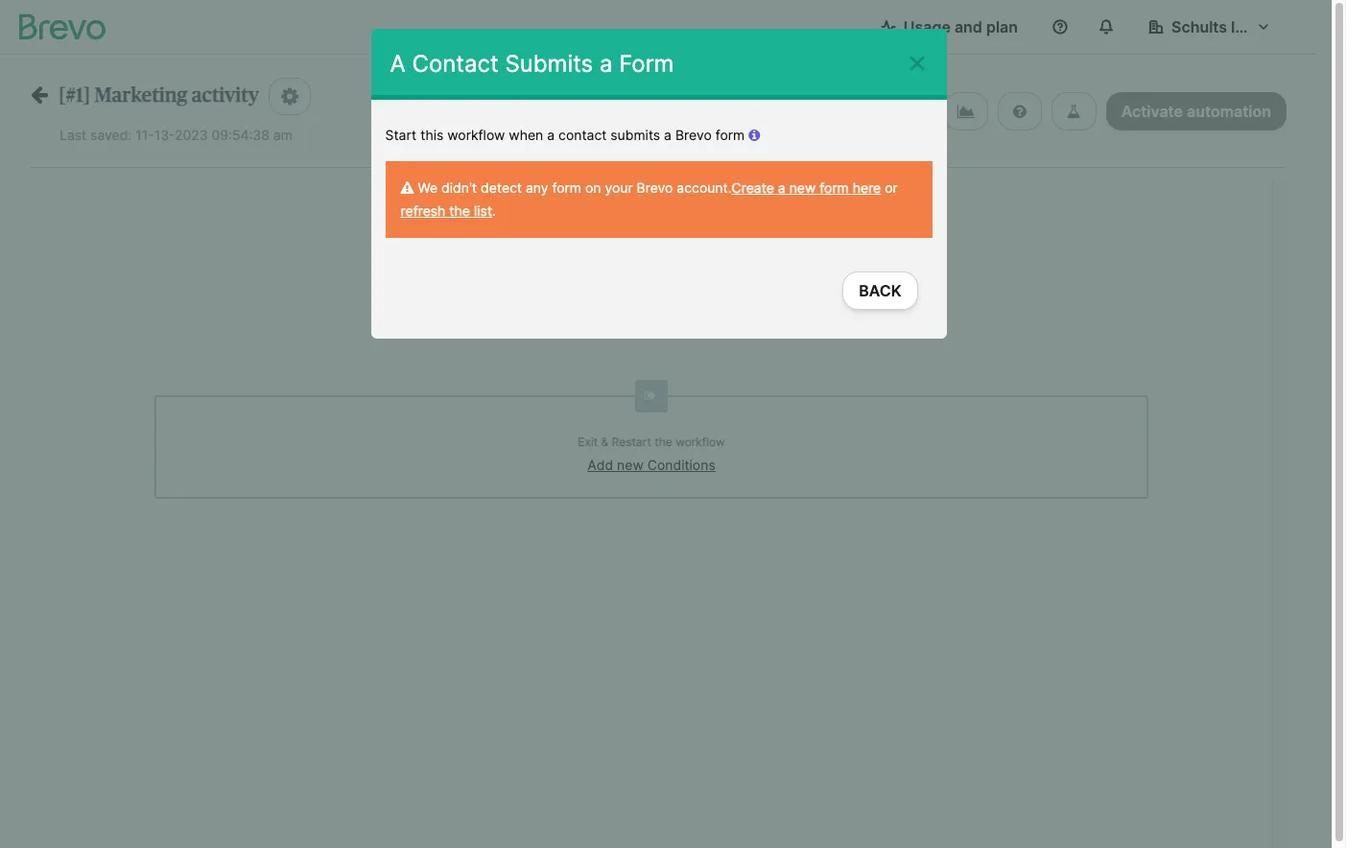 Task type: describe. For each thing, give the bounding box(es) containing it.
[#1]
[[59, 85, 90, 106]]

submits
[[611, 127, 661, 143]]

conditions
[[648, 457, 716, 473]]

exclamation triangle image
[[401, 182, 414, 195]]

refresh
[[401, 203, 446, 219]]

account.
[[677, 180, 732, 196]]

or
[[885, 180, 898, 196]]

plan
[[987, 17, 1019, 36]]

form
[[619, 50, 674, 78]]

a left form
[[600, 50, 613, 78]]

a
[[390, 50, 406, 78]]

flask image
[[1067, 104, 1082, 119]]

09:54:38
[[212, 127, 270, 143]]

inc
[[1232, 17, 1254, 36]]

the inside exit & restart the workflow add new conditions
[[655, 435, 673, 449]]

usage and plan
[[904, 17, 1019, 36]]

schults inc
[[1172, 17, 1254, 36]]

contact
[[559, 127, 607, 143]]

this
[[421, 127, 444, 143]]

add
[[588, 457, 614, 473]]

× form
[[371, 29, 947, 339]]

13-
[[154, 127, 175, 143]]

didn't
[[442, 180, 477, 196]]

last saved: 11-13-2023 09:54:38 am
[[60, 127, 293, 143]]

here
[[853, 180, 882, 196]]

restart
[[612, 435, 652, 449]]

when
[[509, 127, 544, 143]]

usage and plan button
[[866, 8, 1034, 46]]

submits
[[505, 50, 593, 78]]

[#1]                             marketing activity
[[59, 85, 259, 106]]

detect
[[481, 180, 522, 196]]

last
[[60, 127, 87, 143]]

.
[[492, 203, 496, 219]]

on
[[586, 180, 601, 196]]

1 horizontal spatial brevo
[[676, 127, 712, 143]]

start
[[385, 127, 417, 143]]

start this workflow when a contact submits a brevo form
[[385, 127, 745, 143]]

back button
[[843, 272, 918, 310]]

2023
[[175, 127, 208, 143]]

create
[[732, 180, 775, 196]]

am
[[273, 127, 293, 143]]

workflow inside × form
[[448, 127, 505, 143]]

contact
[[412, 50, 499, 78]]

new inside exit & restart the workflow add new conditions
[[617, 457, 644, 473]]

11-
[[136, 127, 154, 143]]



Task type: vqa. For each thing, say whether or not it's contained in the screenshot.
THE USAGE AND PLAN "BUTTON"
yes



Task type: locate. For each thing, give the bounding box(es) containing it.
1 vertical spatial workflow
[[676, 435, 725, 449]]

brevo right your
[[637, 180, 673, 196]]

form left info circle icon
[[716, 127, 745, 143]]

and
[[955, 17, 983, 36]]

add new conditions link
[[588, 457, 716, 473]]

new
[[790, 180, 816, 196], [617, 457, 644, 473]]

a right submits
[[664, 127, 672, 143]]

1 vertical spatial the
[[655, 435, 673, 449]]

new down restart
[[617, 457, 644, 473]]

0 vertical spatial the
[[450, 203, 470, 219]]

cog image
[[281, 86, 299, 107]]

a right the create
[[778, 180, 786, 196]]

back
[[859, 282, 902, 301]]

form left here at the right
[[820, 180, 849, 196]]

1 vertical spatial brevo
[[637, 180, 673, 196]]

info circle image
[[749, 129, 760, 142]]

form
[[716, 127, 745, 143], [553, 180, 582, 196], [820, 180, 849, 196]]

refresh the list link
[[401, 203, 492, 219]]

workflow
[[448, 127, 505, 143], [676, 435, 725, 449]]

0 vertical spatial brevo
[[676, 127, 712, 143]]

marketing
[[95, 85, 187, 106]]

we didn't detect any form on your brevo account. create a new form here or refresh the list .
[[401, 180, 898, 219]]

1 horizontal spatial workflow
[[676, 435, 725, 449]]

the
[[450, 203, 470, 219], [655, 435, 673, 449]]

saved:
[[90, 127, 132, 143]]

a contact submits a form
[[390, 50, 674, 78]]

arrow left image
[[31, 84, 48, 105]]

1 horizontal spatial form
[[716, 127, 745, 143]]

new right the create
[[790, 180, 816, 196]]

area chart image
[[958, 104, 975, 119]]

0 vertical spatial workflow
[[448, 127, 505, 143]]

we
[[418, 180, 438, 196]]

the inside "we didn't detect any form on your brevo account. create a new form here or refresh the list ."
[[450, 203, 470, 219]]

1 vertical spatial new
[[617, 457, 644, 473]]

any
[[526, 180, 549, 196]]

a
[[600, 50, 613, 78], [547, 127, 555, 143], [664, 127, 672, 143], [778, 180, 786, 196]]

0 horizontal spatial the
[[450, 203, 470, 219]]

your
[[605, 180, 633, 196]]

brevo up account.
[[676, 127, 712, 143]]

0 vertical spatial new
[[790, 180, 816, 196]]

brevo
[[676, 127, 712, 143], [637, 180, 673, 196]]

question circle image
[[1014, 104, 1027, 119]]

create a new form here link
[[732, 180, 882, 196]]

schults inc button
[[1134, 8, 1287, 46]]

usage
[[904, 17, 951, 36]]

0 horizontal spatial brevo
[[637, 180, 673, 196]]

1 horizontal spatial the
[[655, 435, 673, 449]]

0 horizontal spatial workflow
[[448, 127, 505, 143]]

list
[[474, 203, 492, 219]]

×
[[908, 42, 928, 80]]

a inside "we didn't detect any form on your brevo account. create a new form here or refresh the list ."
[[778, 180, 786, 196]]

workflow right this
[[448, 127, 505, 143]]

0 horizontal spatial new
[[617, 457, 644, 473]]

1 horizontal spatial new
[[790, 180, 816, 196]]

&
[[601, 435, 609, 449]]

the up add new conditions link
[[655, 435, 673, 449]]

0 horizontal spatial form
[[553, 180, 582, 196]]

exit
[[578, 435, 598, 449]]

exit & restart the workflow add new conditions
[[578, 435, 725, 473]]

new inside "we didn't detect any form on your brevo account. create a new form here or refresh the list ."
[[790, 180, 816, 196]]

a right when
[[547, 127, 555, 143]]

× button
[[908, 42, 928, 80]]

activity
[[192, 85, 259, 106]]

2 horizontal spatial form
[[820, 180, 849, 196]]

brevo inside "we didn't detect any form on your brevo account. create a new form here or refresh the list ."
[[637, 180, 673, 196]]

workflow inside exit & restart the workflow add new conditions
[[676, 435, 725, 449]]

[#1]                             marketing activity link
[[31, 84, 259, 106]]

form left on
[[553, 180, 582, 196]]

workflow up conditions
[[676, 435, 725, 449]]

the down didn't
[[450, 203, 470, 219]]

schults
[[1172, 17, 1228, 36]]



